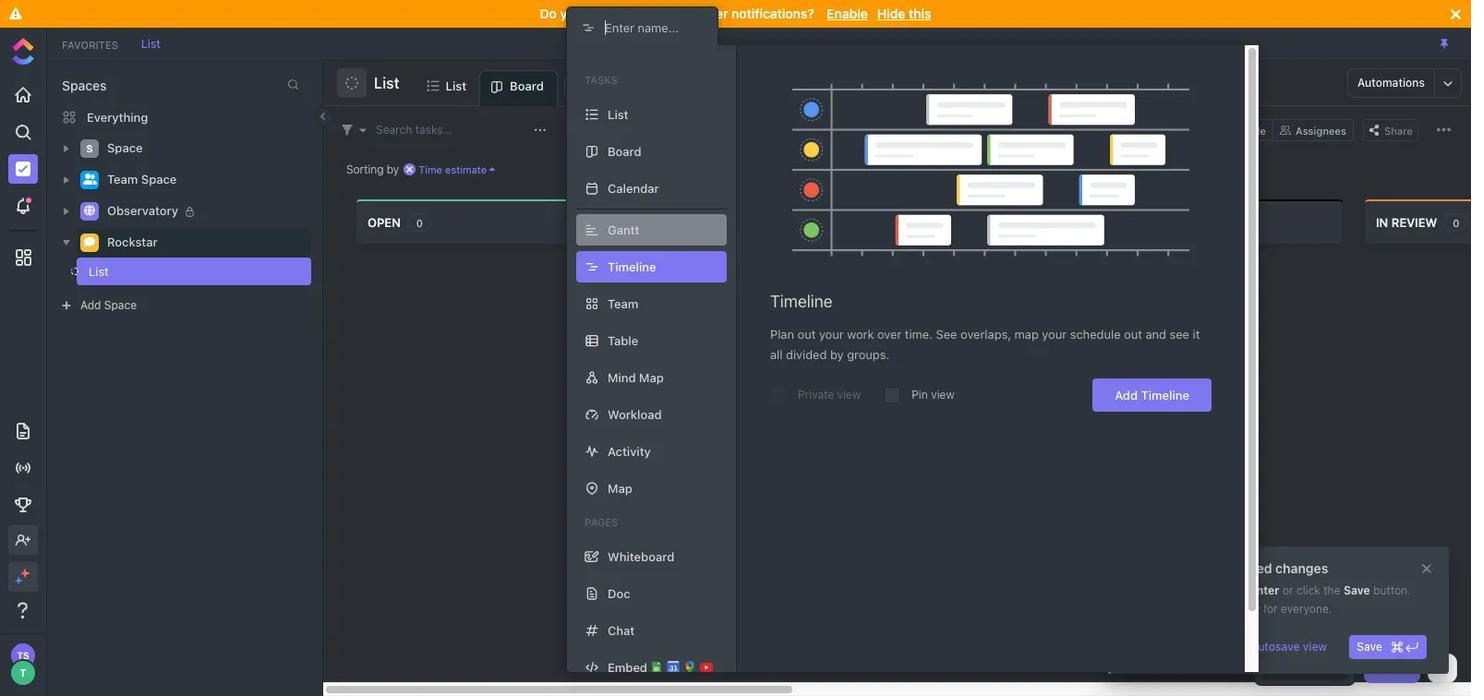 Task type: locate. For each thing, give the bounding box(es) containing it.
1 horizontal spatial your
[[1043, 327, 1067, 342]]

view
[[838, 388, 861, 402], [932, 388, 955, 402], [1164, 561, 1192, 577], [1237, 602, 1261, 616], [1304, 640, 1328, 654]]

add for add timeline
[[1116, 388, 1138, 403]]

updates
[[1172, 602, 1214, 616]]

divided
[[786, 347, 827, 362]]

everything
[[87, 109, 148, 124]]

timeline down and
[[1142, 388, 1190, 403]]

1 horizontal spatial out
[[1125, 327, 1143, 342]]

has
[[1195, 561, 1217, 577]]

task
[[1389, 662, 1414, 675]]

0 horizontal spatial or
[[944, 108, 954, 120]]

assignees button
[[1274, 119, 1355, 141]]

timeline
[[771, 292, 833, 311], [1142, 388, 1190, 403]]

1 vertical spatial map
[[608, 481, 633, 496]]

1 vertical spatial the
[[1324, 584, 1341, 598]]

1 out from the left
[[798, 327, 816, 342]]

2 0 from the left
[[690, 217, 696, 229]]

space down rockstar
[[104, 298, 137, 312]]

open
[[368, 215, 401, 230]]

0 horizontal spatial out
[[798, 327, 816, 342]]

the left layout.
[[860, 108, 877, 120]]

0 vertical spatial save
[[1344, 584, 1371, 598]]

view inside 'autosave view' button
[[1304, 640, 1328, 654]]

or left click
[[1283, 584, 1294, 598]]

groups.
[[848, 347, 890, 362]]

your right map
[[1043, 327, 1067, 342]]

2 in from the left
[[1377, 215, 1389, 230]]

add
[[80, 298, 101, 312], [1116, 388, 1138, 403]]

space up observatory
[[141, 172, 177, 187]]

enable
[[635, 6, 676, 21]]

automations button
[[1349, 69, 1435, 97]]

0 horizontal spatial add
[[80, 298, 101, 312]]

view right pin
[[932, 388, 955, 402]]

space down everything
[[107, 141, 143, 155]]

0 horizontal spatial map
[[608, 481, 633, 496]]

save button
[[1350, 636, 1428, 660]]

by
[[387, 162, 399, 176], [831, 347, 844, 362]]

0 for in review
[[1454, 217, 1460, 229]]

2 vertical spatial space
[[104, 298, 137, 312]]

globe image
[[84, 205, 95, 217]]

add timeline
[[1116, 388, 1190, 403]]

out left and
[[1125, 327, 1143, 342]]

list link right favorites
[[132, 36, 170, 50]]

2 vertical spatial list link
[[71, 258, 281, 286]]

team
[[107, 172, 138, 187], [608, 296, 639, 311]]

in progress
[[872, 215, 952, 230]]

me button
[[1232, 119, 1274, 141]]

autosave
[[1251, 640, 1301, 654]]

0 for pending
[[690, 217, 696, 229]]

1 vertical spatial space
[[141, 172, 177, 187]]

board link
[[510, 71, 551, 105]]

board
[[510, 79, 544, 93], [608, 144, 642, 158]]

view down everyone.
[[1304, 640, 1328, 654]]

1 horizontal spatial map
[[639, 370, 664, 385]]

1 vertical spatial team
[[608, 296, 639, 311]]

your
[[820, 327, 844, 342], [1043, 327, 1067, 342]]

do you want to enable browser notifications? enable hide this
[[540, 6, 932, 21]]

0 for in progress
[[968, 217, 975, 229]]

1 horizontal spatial the
[[1217, 602, 1234, 616]]

0 horizontal spatial in
[[872, 215, 885, 230]]

0 for open
[[417, 217, 423, 229]]

workload
[[608, 407, 662, 422]]

0 horizontal spatial by
[[387, 162, 399, 176]]

view
[[592, 78, 620, 92]]

estimate
[[445, 163, 487, 175]]

pages
[[585, 517, 618, 529]]

Enter name... field
[[603, 19, 703, 36]]

user group image
[[83, 174, 97, 185]]

in left 'progress'
[[872, 215, 885, 230]]

time
[[419, 163, 443, 175]]

list up search
[[374, 75, 400, 91]]

save down button.
[[1358, 640, 1383, 654]]

add down comment icon
[[80, 298, 101, 312]]

automations
[[1358, 76, 1426, 90]]

0 horizontal spatial board
[[510, 79, 544, 93]]

0 horizontal spatial the
[[860, 108, 877, 120]]

plan out your work over time. see overlaps, map your schedule out and see it all divided by groups.
[[771, 327, 1201, 362]]

0
[[417, 217, 423, 229], [690, 217, 696, 229], [968, 217, 975, 229], [1454, 217, 1460, 229]]

or
[[944, 108, 954, 120], [1283, 584, 1294, 598]]

0 horizontal spatial timeline
[[771, 292, 833, 311]]

0 right 'progress'
[[968, 217, 975, 229]]

view for this
[[1164, 561, 1192, 577]]

1 horizontal spatial in
[[1377, 215, 1389, 230]]

1 horizontal spatial timeline
[[1142, 388, 1190, 403]]

the down 'cmd'
[[1217, 602, 1234, 616]]

view for pin
[[932, 388, 955, 402]]

team space link
[[107, 165, 299, 195]]

button.
[[1374, 584, 1412, 598]]

1 horizontal spatial by
[[831, 347, 844, 362]]

list
[[141, 36, 161, 50], [374, 75, 400, 91], [446, 78, 467, 93], [608, 107, 629, 122], [89, 264, 109, 279]]

list up the search tasks... text field
[[446, 78, 467, 93]]

in review
[[1377, 215, 1438, 230]]

add down the schedule at the top of the page
[[1116, 388, 1138, 403]]

or inside this view has unsaved changes cmd + enter or click the save button. saving updates the view for everyone.
[[1283, 584, 1294, 598]]

board up 'calendar'
[[608, 144, 642, 158]]

by right divided
[[831, 347, 844, 362]]

everyone.
[[1282, 602, 1333, 616]]

0 right pending
[[690, 217, 696, 229]]

0 right open
[[417, 217, 423, 229]]

in for in review
[[1377, 215, 1389, 230]]

1 vertical spatial by
[[831, 347, 844, 362]]

1 horizontal spatial add
[[1116, 388, 1138, 403]]

0 vertical spatial team
[[107, 172, 138, 187]]

2 out from the left
[[1125, 327, 1143, 342]]

1 in from the left
[[872, 215, 885, 230]]

save inside button
[[1358, 640, 1383, 654]]

pin view
[[912, 388, 955, 402]]

space
[[107, 141, 143, 155], [141, 172, 177, 187], [104, 298, 137, 312]]

review
[[1392, 215, 1438, 230]]

over
[[878, 327, 902, 342]]

and
[[1146, 327, 1167, 342]]

1 0 from the left
[[417, 217, 423, 229]]

1 horizontal spatial board
[[608, 144, 642, 158]]

0 horizontal spatial your
[[820, 327, 844, 342]]

out up divided
[[798, 327, 816, 342]]

view left has
[[1164, 561, 1192, 577]]

team right user group icon
[[107, 172, 138, 187]]

or left reload
[[944, 108, 954, 120]]

3 0 from the left
[[968, 217, 975, 229]]

1 vertical spatial timeline
[[1142, 388, 1190, 403]]

list link up the search tasks... text field
[[446, 70, 474, 105]]

in left review
[[1377, 215, 1389, 230]]

sorting
[[347, 162, 384, 176]]

view button
[[566, 70, 628, 106]]

0 right review
[[1454, 217, 1460, 229]]

1 vertical spatial save
[[1358, 640, 1383, 654]]

0 vertical spatial add
[[80, 298, 101, 312]]

the right click
[[1324, 584, 1341, 598]]

enter
[[1250, 584, 1280, 598]]

share button
[[1364, 119, 1419, 141]]

save
[[1344, 584, 1371, 598], [1358, 640, 1383, 654]]

space for add space
[[104, 298, 137, 312]]

layout.
[[879, 108, 913, 120]]

team up table
[[608, 296, 639, 311]]

do
[[540, 6, 557, 21]]

map right mind at left
[[639, 370, 664, 385]]

1 vertical spatial or
[[1283, 584, 1294, 598]]

0 horizontal spatial team
[[107, 172, 138, 187]]

timeline up plan
[[771, 292, 833, 311]]

mind map
[[608, 370, 664, 385]]

everything link
[[47, 103, 322, 132]]

board left view dropdown button
[[510, 79, 544, 93]]

0 vertical spatial the
[[860, 108, 877, 120]]

you changed the layout.
[[794, 108, 913, 120]]

1 horizontal spatial or
[[1283, 584, 1294, 598]]

view right private at right bottom
[[838, 388, 861, 402]]

1 horizontal spatial team
[[608, 296, 639, 311]]

by right the sorting
[[387, 162, 399, 176]]

1 vertical spatial add
[[1116, 388, 1138, 403]]

list link down rockstar
[[71, 258, 281, 286]]

all
[[771, 347, 783, 362]]

the
[[860, 108, 877, 120], [1324, 584, 1341, 598], [1217, 602, 1234, 616]]

map down activity
[[608, 481, 633, 496]]

search tasks...
[[376, 122, 453, 136]]

it
[[1193, 327, 1201, 342]]

your left work
[[820, 327, 844, 342]]

0 vertical spatial list link
[[132, 36, 170, 50]]

changes
[[1276, 561, 1329, 577]]

4 0 from the left
[[1454, 217, 1460, 229]]

in for in progress
[[872, 215, 885, 230]]

save left button.
[[1344, 584, 1371, 598]]



Task type: describe. For each thing, give the bounding box(es) containing it.
0 vertical spatial space
[[107, 141, 143, 155]]

private view
[[798, 388, 861, 402]]

private
[[798, 388, 835, 402]]

view down "+"
[[1237, 602, 1261, 616]]

sorting by
[[347, 162, 399, 176]]

share
[[1385, 124, 1414, 136]]

add for add space
[[80, 298, 101, 312]]

or reload
[[944, 108, 988, 120]]

schedule
[[1071, 327, 1121, 342]]

rockstar link
[[107, 228, 299, 258]]

space link
[[107, 134, 299, 164]]

spaces link
[[47, 78, 107, 93]]

overlaps,
[[961, 327, 1012, 342]]

rockstar
[[107, 235, 158, 250]]

0 vertical spatial by
[[387, 162, 399, 176]]

0 vertical spatial map
[[639, 370, 664, 385]]

1 your from the left
[[820, 327, 844, 342]]

observatory link
[[107, 197, 299, 226]]

2 your from the left
[[1043, 327, 1067, 342]]

work
[[848, 327, 875, 342]]

favorites
[[62, 38, 118, 50]]

calendar
[[608, 181, 660, 195]]

observatory
[[107, 203, 178, 218]]

gantt
[[608, 222, 640, 237]]

completed
[[1125, 215, 1198, 230]]

cmd
[[1211, 584, 1237, 598]]

by inside plan out your work over time. see overlaps, map your schedule out and see it all divided by groups.
[[831, 347, 844, 362]]

search
[[376, 122, 412, 136]]

this view has unsaved changes cmd + enter or click the save button. saving updates the view for everyone.
[[1134, 561, 1412, 616]]

2 horizontal spatial the
[[1324, 584, 1341, 598]]

spaces
[[62, 78, 107, 93]]

list right favorites
[[141, 36, 161, 50]]

list down view
[[608, 107, 629, 122]]

this
[[909, 6, 932, 21]]

this
[[1134, 561, 1160, 577]]

list inside button
[[374, 75, 400, 91]]

you
[[794, 108, 812, 120]]

comment image
[[84, 237, 95, 248]]

tasks...
[[415, 122, 453, 136]]

unsaved
[[1221, 561, 1273, 577]]

team for team
[[608, 296, 639, 311]]

enable
[[827, 6, 868, 21]]

0 vertical spatial or
[[944, 108, 954, 120]]

doc
[[608, 586, 631, 601]]

add space
[[80, 298, 137, 312]]

pin
[[912, 388, 928, 402]]

activity
[[608, 444, 651, 459]]

to
[[619, 6, 631, 21]]

want
[[586, 6, 616, 21]]

pending
[[620, 215, 674, 230]]

plan
[[771, 327, 795, 342]]

+
[[1240, 584, 1248, 598]]

Search tasks... text field
[[376, 117, 529, 143]]

autosave view button
[[1244, 636, 1335, 660]]

changed
[[815, 108, 858, 120]]

click
[[1297, 584, 1321, 598]]

me
[[1252, 124, 1267, 136]]

assignees
[[1296, 124, 1347, 136]]

see
[[1170, 327, 1190, 342]]

reload
[[958, 108, 988, 120]]

view for private
[[838, 388, 861, 402]]

view for autosave
[[1304, 640, 1328, 654]]

table
[[608, 333, 639, 348]]

see
[[937, 327, 958, 342]]

list down comment icon
[[89, 264, 109, 279]]

saving
[[1134, 602, 1169, 616]]

list button
[[367, 63, 400, 103]]

chat
[[608, 623, 635, 638]]

map
[[1015, 327, 1039, 342]]

notifications?
[[732, 6, 815, 21]]

save inside this view has unsaved changes cmd + enter or click the save button. saving updates the view for everyone.
[[1344, 584, 1371, 598]]

1 vertical spatial board
[[608, 144, 642, 158]]

embed
[[608, 660, 648, 675]]

for
[[1264, 602, 1279, 616]]

team space
[[107, 172, 177, 187]]

2 vertical spatial the
[[1217, 602, 1234, 616]]

0 vertical spatial timeline
[[771, 292, 833, 311]]

team for team space
[[107, 172, 138, 187]]

tasks
[[585, 74, 618, 86]]

whiteboard
[[608, 549, 675, 564]]

0 vertical spatial board
[[510, 79, 544, 93]]

time.
[[905, 327, 933, 342]]

mind
[[608, 370, 636, 385]]

you
[[560, 6, 583, 21]]

autosave view
[[1251, 640, 1328, 654]]

1 vertical spatial list link
[[446, 70, 474, 105]]

browser
[[679, 6, 729, 21]]

space for team space
[[141, 172, 177, 187]]

progress
[[888, 215, 952, 230]]

hide
[[878, 6, 906, 21]]



Task type: vqa. For each thing, say whether or not it's contained in the screenshot.
THE 7 to the top
no



